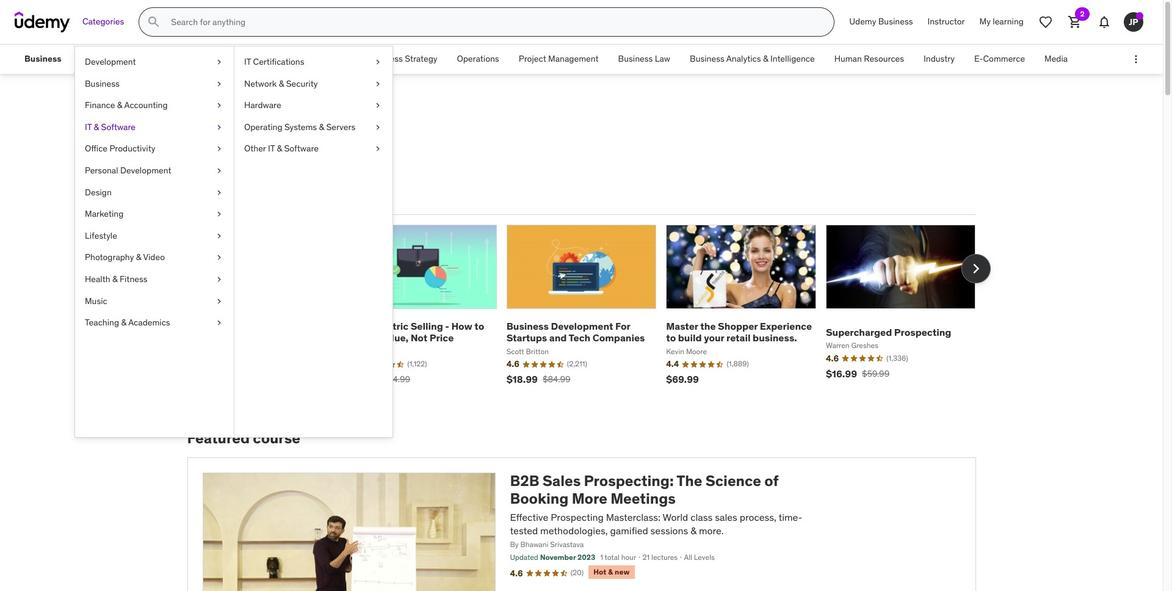 Task type: vqa. For each thing, say whether or not it's contained in the screenshot.
"Business Development For Startups and Tech Companies" on the bottom of the page
yes



Task type: locate. For each thing, give the bounding box(es) containing it.
xsmall image for health & fitness
[[214, 274, 224, 286]]

2 horizontal spatial to
[[666, 332, 676, 344]]

0 horizontal spatial management
[[258, 53, 308, 64]]

lifestyle link
[[75, 225, 234, 247]]

& right hot
[[608, 567, 613, 577]]

learning
[[993, 16, 1024, 27]]

it certifications link
[[235, 51, 393, 73]]

xsmall image inside office productivity link
[[214, 143, 224, 155]]

xsmall image inside personal development link
[[214, 165, 224, 177]]

photography & video link
[[75, 247, 234, 269]]

srivastava
[[550, 540, 584, 549]]

(20)
[[571, 568, 584, 577]]

operating
[[244, 121, 283, 132]]

xsmall image for music
[[214, 295, 224, 307]]

entrepreneurship link
[[82, 45, 168, 74]]

software up you at the top of page
[[284, 143, 319, 154]]

management link
[[248, 45, 318, 74]]

1 vertical spatial prospecting
[[551, 511, 604, 523]]

xsmall image for development
[[214, 56, 224, 68]]

udemy
[[850, 16, 877, 27]]

1 horizontal spatial to
[[475, 320, 484, 332]]

4.6
[[510, 568, 523, 579]]

music
[[85, 295, 107, 306]]

xsmall image inside the health & fitness link
[[214, 274, 224, 286]]

productivity
[[110, 143, 155, 154]]

masterclass:
[[606, 511, 661, 523]]

bhawani
[[521, 540, 549, 549]]

sales right b2b
[[543, 472, 581, 490]]

all levels
[[684, 553, 715, 562]]

management right 'project'
[[548, 53, 599, 64]]

it up network on the left top of the page
[[244, 56, 251, 67]]

0 horizontal spatial software
[[101, 121, 136, 132]]

network
[[244, 78, 277, 89]]

value
[[347, 320, 372, 332]]

xsmall image for finance & accounting
[[214, 100, 224, 112]]

business link up accounting
[[75, 73, 234, 95]]

management up network & security
[[258, 53, 308, 64]]

1 management from the left
[[258, 53, 308, 64]]

xsmall image for business
[[214, 78, 224, 90]]

xsmall image for it & software
[[214, 121, 224, 133]]

xsmall image inside teaching & academics link
[[214, 317, 224, 329]]

commerce
[[984, 53, 1025, 64]]

sales courses
[[187, 103, 322, 128]]

communication
[[178, 53, 239, 64]]

& left video
[[136, 252, 141, 263]]

to right how
[[475, 320, 484, 332]]

finance & accounting
[[85, 100, 168, 111]]

xsmall image inside development "link"
[[214, 56, 224, 68]]

business left strategy
[[368, 53, 403, 64]]

it up the office
[[85, 121, 92, 132]]

world
[[663, 511, 689, 523]]

my learning link
[[973, 7, 1032, 37]]

it certifications
[[244, 56, 304, 67]]

1 vertical spatial sales
[[543, 472, 581, 490]]

xsmall image inside photography & video link
[[214, 252, 224, 264]]

featured course
[[187, 429, 300, 448]]

& up the office
[[94, 121, 99, 132]]

xsmall image
[[373, 78, 383, 90], [214, 100, 224, 112], [373, 100, 383, 112], [373, 121, 383, 133], [214, 143, 224, 155], [373, 143, 383, 155], [214, 165, 224, 177], [214, 230, 224, 242], [214, 274, 224, 286], [214, 295, 224, 307]]

communication link
[[168, 45, 248, 74]]

of
[[765, 472, 779, 490]]

software up "office productivity"
[[101, 121, 136, 132]]

systems
[[285, 121, 317, 132]]

& down class
[[691, 525, 697, 537]]

business left and
[[507, 320, 549, 332]]

tested
[[510, 525, 538, 537]]

& left "security"
[[279, 78, 284, 89]]

0 vertical spatial courses
[[242, 103, 322, 128]]

1 horizontal spatial sales
[[543, 472, 581, 490]]

xsmall image inside it & software link
[[214, 121, 224, 133]]

2 horizontal spatial it
[[268, 143, 275, 154]]

design
[[85, 187, 112, 198]]

media link
[[1035, 45, 1078, 74]]

0 vertical spatial development
[[85, 56, 136, 67]]

jp
[[1129, 16, 1139, 27]]

selling
[[411, 320, 443, 332]]

b2b
[[510, 472, 540, 490]]

business left arrow pointing to subcategory menu links image
[[24, 53, 61, 64]]

value centric selling - how to sell on value, not price
[[347, 320, 484, 344]]

xsmall image inside business link
[[214, 78, 224, 90]]

xsmall image for operating systems & servers
[[373, 121, 383, 133]]

xsmall image inside operating systems & servers link
[[373, 121, 383, 133]]

intelligence
[[771, 53, 815, 64]]

categories
[[82, 16, 124, 27]]

0 horizontal spatial sales
[[187, 103, 239, 128]]

1 horizontal spatial it
[[244, 56, 251, 67]]

time-
[[779, 511, 803, 523]]

gamified
[[610, 525, 648, 537]]

resources
[[864, 53, 905, 64]]

business strategy link
[[359, 45, 447, 74]]

business link down udemy "image"
[[15, 45, 71, 74]]

accounting
[[124, 100, 168, 111]]

other it & software link
[[235, 138, 393, 160]]

business up finance at the left
[[85, 78, 120, 89]]

security
[[286, 78, 318, 89]]

prospecting
[[895, 326, 952, 338], [551, 511, 604, 523]]

xsmall image inside marketing link
[[214, 208, 224, 220]]

xsmall image for hardware
[[373, 100, 383, 112]]

1 horizontal spatial prospecting
[[895, 326, 952, 338]]

xsmall image inside 'music' link
[[214, 295, 224, 307]]

the
[[677, 472, 703, 490]]

to down other
[[247, 156, 262, 175]]

xsmall image inside 'lifestyle' link
[[214, 230, 224, 242]]

servers
[[326, 121, 356, 132]]

sales left hardware
[[187, 103, 239, 128]]

certifications
[[253, 56, 304, 67]]

sales inside b2b sales prospecting: the science of booking more meetings effective prospecting masterclass: world class sales process, time- tested methodologies, gamified sessions & more. by bhawani srivastava
[[543, 472, 581, 490]]

1 vertical spatial courses
[[187, 156, 244, 175]]

courses to get you started
[[187, 156, 371, 175]]

business analytics & intelligence link
[[680, 45, 825, 74]]

price
[[430, 332, 454, 344]]

business development for startups and tech companies link
[[507, 320, 645, 344]]

udemy image
[[15, 12, 70, 32]]

supercharged
[[826, 326, 892, 338]]

on
[[367, 332, 379, 344]]

xsmall image for teaching & academics
[[214, 317, 224, 329]]

business law link
[[609, 45, 680, 74]]

2 link
[[1061, 7, 1090, 37]]

other it & software
[[244, 143, 319, 154]]

2 vertical spatial development
[[551, 320, 613, 332]]

to
[[247, 156, 262, 175], [475, 320, 484, 332], [666, 332, 676, 344]]

it right other
[[268, 143, 275, 154]]

& inside "link"
[[279, 78, 284, 89]]

startups
[[507, 332, 547, 344]]

most popular button
[[187, 184, 254, 214]]

course
[[253, 429, 300, 448]]

& inside b2b sales prospecting: the science of booking more meetings effective prospecting masterclass: world class sales process, time- tested methodologies, gamified sessions & more. by bhawani srivastava
[[691, 525, 697, 537]]

xsmall image inside design link
[[214, 187, 224, 199]]

marketing link
[[75, 203, 234, 225]]

most
[[190, 193, 213, 205]]

1 vertical spatial development
[[120, 165, 171, 176]]

instructor
[[928, 16, 965, 27]]

arrow pointing to subcategory menu links image
[[71, 45, 82, 74]]

development for personal
[[120, 165, 171, 176]]

e-
[[975, 53, 984, 64]]

xsmall image inside "it certifications" link
[[373, 56, 383, 68]]

meetings
[[611, 489, 676, 508]]

0 horizontal spatial it
[[85, 121, 92, 132]]

b2b sales prospecting: the science of booking more meetings effective prospecting masterclass: world class sales process, time- tested methodologies, gamified sessions & more. by bhawani srivastava
[[510, 472, 803, 549]]

get
[[265, 156, 289, 175]]

1 horizontal spatial management
[[548, 53, 599, 64]]

development inside business development for startups and tech companies
[[551, 320, 613, 332]]

network & security link
[[235, 73, 393, 95]]

industry
[[924, 53, 955, 64]]

business strategy
[[368, 53, 438, 64]]

sales
[[715, 511, 738, 523]]

xsmall image inside hardware link
[[373, 100, 383, 112]]

xsmall image inside other it & software link
[[373, 143, 383, 155]]

more subcategory menu links image
[[1130, 53, 1143, 65]]

21 lectures
[[643, 553, 678, 562]]

carousel element
[[187, 225, 991, 401]]

xsmall image inside network & security "link"
[[373, 78, 383, 90]]

hour
[[622, 553, 637, 562]]

tech
[[569, 332, 591, 344]]

xsmall image
[[214, 56, 224, 68], [373, 56, 383, 68], [214, 78, 224, 90], [214, 121, 224, 133], [214, 187, 224, 199], [214, 208, 224, 220], [214, 252, 224, 264], [214, 317, 224, 329]]

xsmall image inside finance & accounting link
[[214, 100, 224, 112]]

xsmall image for other it & software
[[373, 143, 383, 155]]

operations link
[[447, 45, 509, 74]]

& right the teaching on the bottom of page
[[121, 317, 126, 328]]

supercharged prospecting
[[826, 326, 952, 338]]

0 vertical spatial it
[[244, 56, 251, 67]]

business left law
[[618, 53, 653, 64]]

class
[[691, 511, 713, 523]]

to left build in the bottom right of the page
[[666, 332, 676, 344]]

health & fitness link
[[75, 269, 234, 290]]

0 vertical spatial prospecting
[[895, 326, 952, 338]]

1 horizontal spatial software
[[284, 143, 319, 154]]

1 vertical spatial it
[[85, 121, 92, 132]]

business.
[[753, 332, 797, 344]]

0 horizontal spatial prospecting
[[551, 511, 604, 523]]



Task type: describe. For each thing, give the bounding box(es) containing it.
sell
[[347, 332, 365, 344]]

centric
[[375, 320, 409, 332]]

& up courses to get you started
[[277, 143, 282, 154]]

udemy business link
[[842, 7, 921, 37]]

not
[[411, 332, 428, 344]]

human resources link
[[825, 45, 914, 74]]

0 vertical spatial sales
[[187, 103, 239, 128]]

xsmall image for marketing
[[214, 208, 224, 220]]

notifications image
[[1097, 15, 1112, 29]]

instructor link
[[921, 7, 973, 37]]

1 horizontal spatial business link
[[75, 73, 234, 95]]

marketing
[[85, 208, 124, 219]]

project management link
[[509, 45, 609, 74]]

shopping cart with 2 items image
[[1068, 15, 1083, 29]]

development link
[[75, 51, 234, 73]]

health
[[85, 274, 110, 285]]

xsmall image for it certifications
[[373, 56, 383, 68]]

your
[[704, 332, 725, 344]]

personal
[[85, 165, 118, 176]]

process,
[[740, 511, 777, 523]]

you have alerts image
[[1137, 12, 1144, 20]]

retail
[[727, 332, 751, 344]]

business inside 'link'
[[368, 53, 403, 64]]

2 management from the left
[[548, 53, 599, 64]]

prospecting inside b2b sales prospecting: the science of booking more meetings effective prospecting masterclass: world class sales process, time- tested methodologies, gamified sessions & more. by bhawani srivastava
[[551, 511, 604, 523]]

strategy
[[405, 53, 438, 64]]

business left analytics
[[690, 53, 725, 64]]

media
[[1045, 53, 1068, 64]]

development for business
[[551, 320, 613, 332]]

1
[[600, 553, 603, 562]]

2 vertical spatial it
[[268, 143, 275, 154]]

personal development
[[85, 165, 171, 176]]

office productivity
[[85, 143, 155, 154]]

other
[[244, 143, 266, 154]]

wishlist image
[[1039, 15, 1054, 29]]

teaching
[[85, 317, 119, 328]]

human
[[835, 53, 862, 64]]

office productivity link
[[75, 138, 234, 160]]

to inside master the shopper experience to build your retail business.
[[666, 332, 676, 344]]

updated november 2023
[[510, 553, 596, 562]]

xsmall image for design
[[214, 187, 224, 199]]

21
[[643, 553, 650, 562]]

photography & video
[[85, 252, 165, 263]]

e-commerce link
[[965, 45, 1035, 74]]

business inside business development for startups and tech companies
[[507, 320, 549, 332]]

0 horizontal spatial to
[[247, 156, 262, 175]]

video
[[143, 252, 165, 263]]

0 horizontal spatial business link
[[15, 45, 71, 74]]

science
[[706, 472, 762, 490]]

1 vertical spatial software
[[284, 143, 319, 154]]

featured
[[187, 429, 250, 448]]

it & software link
[[75, 117, 234, 138]]

more
[[572, 489, 608, 508]]

1 total hour
[[600, 553, 637, 562]]

xsmall image for lifestyle
[[214, 230, 224, 242]]

& left servers
[[319, 121, 324, 132]]

effective
[[510, 511, 549, 523]]

my learning
[[980, 16, 1024, 27]]

xsmall image for network & security
[[373, 78, 383, 90]]

updated
[[510, 553, 539, 562]]

e-commerce
[[975, 53, 1025, 64]]

most popular
[[190, 193, 251, 205]]

value centric selling - how to sell on value, not price link
[[347, 320, 484, 344]]

entrepreneurship
[[92, 53, 159, 64]]

by
[[510, 540, 519, 549]]

health & fitness
[[85, 274, 148, 285]]

industry link
[[914, 45, 965, 74]]

finance & accounting link
[[75, 95, 234, 117]]

it for it certifications
[[244, 56, 251, 67]]

methodologies,
[[541, 525, 608, 537]]

submit search image
[[147, 15, 161, 29]]

lectures
[[652, 553, 678, 562]]

companies
[[593, 332, 645, 344]]

Search for anything text field
[[169, 12, 820, 32]]

sessions
[[651, 525, 689, 537]]

xsmall image for photography & video
[[214, 252, 224, 264]]

xsmall image for personal development
[[214, 165, 224, 177]]

operating systems & servers link
[[235, 117, 393, 138]]

personal development link
[[75, 160, 234, 182]]

shopper
[[718, 320, 758, 332]]

& right analytics
[[763, 53, 769, 64]]

analytics
[[727, 53, 761, 64]]

prospecting inside carousel element
[[895, 326, 952, 338]]

next image
[[966, 259, 986, 278]]

supercharged prospecting link
[[826, 326, 952, 338]]

all
[[684, 553, 693, 562]]

network & security
[[244, 78, 318, 89]]

prospecting:
[[584, 472, 674, 490]]

xsmall image for office productivity
[[214, 143, 224, 155]]

udemy business
[[850, 16, 913, 27]]

teaching & academics
[[85, 317, 170, 328]]

to inside value centric selling - how to sell on value, not price
[[475, 320, 484, 332]]

academics
[[128, 317, 170, 328]]

business development for startups and tech companies
[[507, 320, 645, 344]]

levels
[[694, 553, 715, 562]]

office
[[85, 143, 107, 154]]

started
[[320, 156, 371, 175]]

business right udemy
[[879, 16, 913, 27]]

it for it & software
[[85, 121, 92, 132]]

hardware link
[[235, 95, 393, 117]]

project management
[[519, 53, 599, 64]]

lifestyle
[[85, 230, 117, 241]]

& right finance at the left
[[117, 100, 122, 111]]

& right health on the top left
[[112, 274, 118, 285]]

the
[[701, 320, 716, 332]]

0 vertical spatial software
[[101, 121, 136, 132]]

project
[[519, 53, 546, 64]]

development inside "link"
[[85, 56, 136, 67]]

human resources
[[835, 53, 905, 64]]



